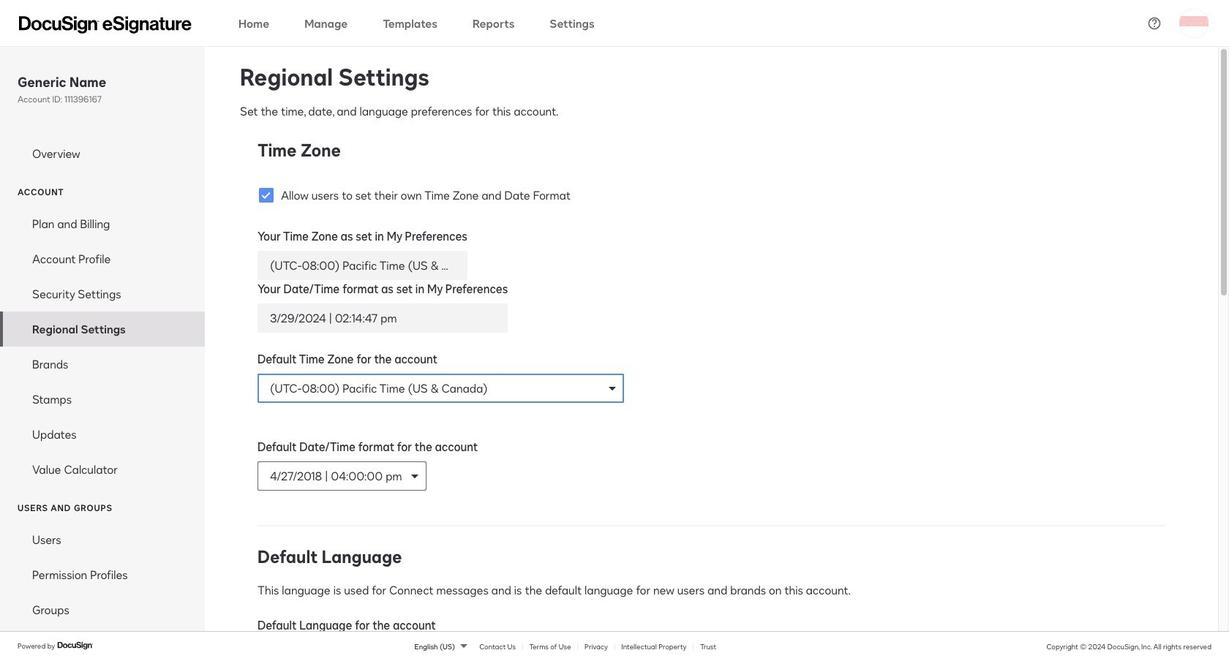 Task type: vqa. For each thing, say whether or not it's contained in the screenshot.
text box
yes



Task type: locate. For each thing, give the bounding box(es) containing it.
users and groups element
[[0, 523, 205, 628]]

None text field
[[258, 304, 507, 332]]

None text field
[[258, 252, 467, 280]]



Task type: describe. For each thing, give the bounding box(es) containing it.
your uploaded profile image image
[[1180, 8, 1209, 38]]

docusign image
[[57, 641, 94, 652]]

docusign admin image
[[19, 16, 192, 33]]

account element
[[0, 206, 205, 487]]



